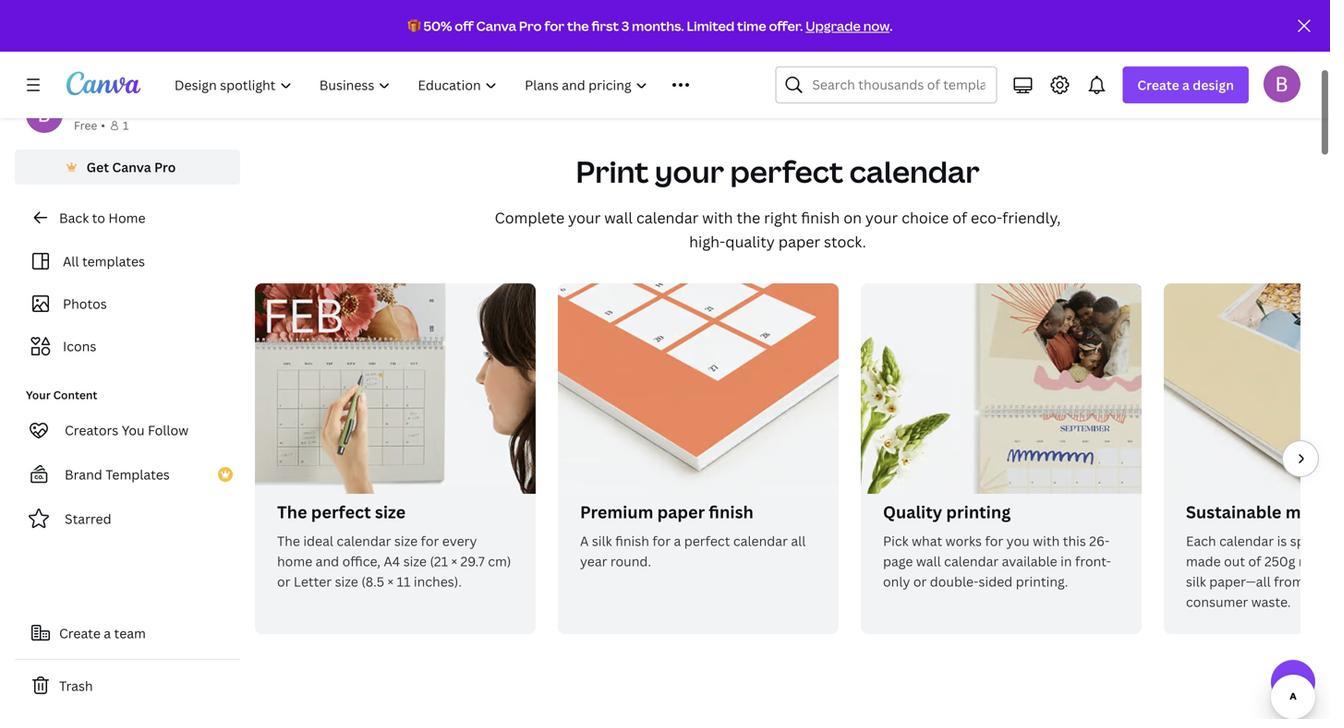 Task type: vqa. For each thing, say whether or not it's contained in the screenshot.


Task type: locate. For each thing, give the bounding box(es) containing it.
pro up the back to home link
[[154, 158, 176, 176]]

with
[[702, 208, 733, 228], [1033, 533, 1060, 550]]

with up high-
[[702, 208, 733, 228]]

a left design
[[1182, 76, 1190, 94]]

1 vertical spatial canva
[[112, 158, 151, 176]]

perfect up ideal
[[311, 501, 371, 524]]

1 horizontal spatial pro
[[519, 17, 542, 35]]

limited
[[687, 17, 735, 35]]

canva
[[476, 17, 516, 35], [112, 158, 151, 176]]

is
[[1277, 533, 1287, 550]]

paper right premium
[[657, 501, 705, 524]]

sustainable
[[1186, 501, 1282, 524]]

1 vertical spatial a
[[674, 533, 681, 550]]

a right silk
[[674, 533, 681, 550]]

starred
[[65, 510, 111, 528]]

1 horizontal spatial ×
[[451, 553, 457, 570]]

wall inside quality printing pick what works for you with this 26- page wall calendar available in front- only or double-sided printing.
[[916, 553, 941, 570]]

create a design button
[[1123, 67, 1249, 103]]

a
[[1182, 76, 1190, 94], [674, 533, 681, 550], [104, 625, 111, 642]]

perfect inside the perfect size the ideal calendar size for every home and office, a4 size (21 × 29.7 cm) or letter size (8.5 × 11 inches).
[[311, 501, 371, 524]]

or down home
[[277, 573, 290, 591]]

eco-
[[971, 208, 1002, 228]]

1 horizontal spatial canva
[[476, 17, 516, 35]]

top level navigation element
[[163, 67, 731, 103], [163, 67, 731, 103]]

your content
[[26, 387, 97, 403]]

0 vertical spatial the
[[277, 501, 307, 524]]

0 horizontal spatial pro
[[154, 158, 176, 176]]

for down premium
[[652, 533, 671, 550]]

a left team
[[104, 625, 111, 642]]

the up ideal
[[277, 501, 307, 524]]

b
[[1329, 533, 1330, 550]]

with up available
[[1033, 533, 1060, 550]]

calendar inside quality printing pick what works for you with this 26- page wall calendar available in front- only or double-sided printing.
[[944, 553, 999, 570]]

1 horizontal spatial your
[[655, 151, 724, 192]]

for up the (21 at the bottom of page
[[421, 533, 439, 550]]

your down print
[[568, 208, 601, 228]]

print
[[576, 151, 649, 192]]

your up high-
[[655, 151, 724, 192]]

0 vertical spatial pro
[[519, 17, 542, 35]]

1 horizontal spatial finish
[[709, 501, 754, 524]]

1 vertical spatial ×
[[387, 573, 394, 591]]

calendar up the office,
[[337, 533, 391, 550]]

create a team button
[[15, 615, 240, 652]]

🎁
[[408, 17, 421, 35]]

back to home link
[[15, 200, 240, 236]]

brand templates
[[65, 466, 170, 484]]

back
[[59, 209, 89, 227]]

months.
[[632, 17, 684, 35]]

for inside quality printing pick what works for you with this 26- page wall calendar available in front- only or double-sided printing.
[[985, 533, 1003, 550]]

pro
[[519, 17, 542, 35], [154, 158, 176, 176]]

calendar
[[849, 151, 980, 192], [636, 208, 699, 228], [337, 533, 391, 550], [733, 533, 788, 550], [1219, 533, 1274, 550], [944, 553, 999, 570]]

icons link
[[26, 329, 229, 364]]

0 horizontal spatial a
[[104, 625, 111, 642]]

for inside the perfect size the ideal calendar size for every home and office, a4 size (21 × 29.7 cm) or letter size (8.5 × 11 inches).
[[421, 533, 439, 550]]

paper inside complete your wall calendar with the right finish on your choice of eco-friendly, high-quality paper stock.
[[778, 232, 820, 252]]

for left "first"
[[544, 17, 565, 35]]

1 horizontal spatial or
[[913, 573, 927, 591]]

every
[[442, 533, 477, 550]]

the
[[277, 501, 307, 524], [277, 533, 300, 550]]

0 horizontal spatial the
[[567, 17, 589, 35]]

the up home
[[277, 533, 300, 550]]

0 horizontal spatial canva
[[112, 158, 151, 176]]

off
[[455, 17, 474, 35]]

1 horizontal spatial create
[[1137, 76, 1179, 94]]

finish
[[801, 208, 840, 228], [709, 501, 754, 524], [615, 533, 649, 550]]

2 horizontal spatial finish
[[801, 208, 840, 228]]

1 the from the top
[[277, 501, 307, 524]]

for left the you
[[985, 533, 1003, 550]]

right
[[764, 208, 797, 228]]

1 horizontal spatial with
[[1033, 533, 1060, 550]]

create left team
[[59, 625, 101, 642]]

in
[[1061, 553, 1072, 570]]

1 vertical spatial with
[[1033, 533, 1060, 550]]

the inside complete your wall calendar with the right finish on your choice of eco-friendly, high-quality paper stock.
[[737, 208, 760, 228]]

wall
[[604, 208, 633, 228], [916, 553, 941, 570]]

1 vertical spatial the
[[737, 208, 760, 228]]

canva right get
[[112, 158, 151, 176]]

2 horizontal spatial a
[[1182, 76, 1190, 94]]

0 vertical spatial create
[[1137, 76, 1179, 94]]

photos
[[63, 295, 107, 313]]

None search field
[[775, 67, 997, 103]]

printing.
[[1016, 573, 1068, 591]]

a inside premium paper finish a silk finish for a perfect calendar all year round.
[[674, 533, 681, 550]]

2 vertical spatial perfect
[[684, 533, 730, 550]]

1 vertical spatial perfect
[[311, 501, 371, 524]]

stock.
[[824, 232, 866, 252]]

0 vertical spatial the
[[567, 17, 589, 35]]

create for create a design
[[1137, 76, 1179, 94]]

the up 'quality'
[[737, 208, 760, 228]]

11
[[397, 573, 411, 591]]

create inside dropdown button
[[1137, 76, 1179, 94]]

sustainable material image
[[1164, 284, 1330, 494]]

team
[[114, 625, 146, 642]]

1 horizontal spatial a
[[674, 533, 681, 550]]

to
[[92, 209, 105, 227]]

high-
[[689, 232, 725, 252]]

friendly,
[[1002, 208, 1061, 228]]

0 horizontal spatial wall
[[604, 208, 633, 228]]

get canva pro button
[[15, 150, 240, 185]]

wall down what
[[916, 553, 941, 570]]

the left "first"
[[567, 17, 589, 35]]

page
[[883, 553, 913, 570]]

0 horizontal spatial create
[[59, 625, 101, 642]]

ideal
[[303, 533, 333, 550]]

×
[[451, 553, 457, 570], [387, 573, 394, 591]]

0 horizontal spatial your
[[568, 208, 601, 228]]

calendar up high-
[[636, 208, 699, 228]]

1 vertical spatial paper
[[657, 501, 705, 524]]

26-
[[1089, 533, 1110, 550]]

0 horizontal spatial ×
[[387, 573, 394, 591]]

1 horizontal spatial the
[[737, 208, 760, 228]]

(21
[[430, 553, 448, 570]]

calendar inside complete your wall calendar with the right finish on your choice of eco-friendly, high-quality paper stock.
[[636, 208, 699, 228]]

× right the (21 at the bottom of page
[[451, 553, 457, 570]]

the perfect size the ideal calendar size for every home and office, a4 size (21 × 29.7 cm) or letter size (8.5 × 11 inches).
[[277, 501, 511, 591]]

customer
[[379, 33, 441, 50]]

starred link
[[15, 501, 240, 538]]

0 vertical spatial a
[[1182, 76, 1190, 94]]

0 horizontal spatial with
[[702, 208, 733, 228]]

creators you follow link
[[15, 412, 240, 449]]

perfect up right
[[730, 151, 843, 192]]

premium
[[580, 501, 653, 524]]

calendar left all
[[733, 533, 788, 550]]

or right 'only'
[[913, 573, 927, 591]]

50%
[[423, 17, 452, 35]]

0 vertical spatial finish
[[801, 208, 840, 228]]

create inside button
[[59, 625, 101, 642]]

calendar down works
[[944, 553, 999, 570]]

1 horizontal spatial wall
[[916, 553, 941, 570]]

calendar inside the perfect size the ideal calendar size for every home and office, a4 size (21 × 29.7 cm) or letter size (8.5 × 11 inches).
[[337, 533, 391, 550]]

silk
[[592, 533, 612, 550]]

inches).
[[414, 573, 462, 591]]

1 vertical spatial the
[[277, 533, 300, 550]]

bob builder image
[[1264, 65, 1301, 102]]

× left 11
[[387, 573, 394, 591]]

icons
[[63, 338, 96, 355]]

on
[[844, 208, 862, 228]]

a inside button
[[104, 625, 111, 642]]

printing
[[946, 501, 1011, 524]]

your
[[655, 151, 724, 192], [568, 208, 601, 228], [865, 208, 898, 228]]

1 vertical spatial create
[[59, 625, 101, 642]]

or inside quality printing pick what works for you with this 26- page wall calendar available in front- only or double-sided printing.
[[913, 573, 927, 591]]

2 vertical spatial a
[[104, 625, 111, 642]]

1
[[123, 118, 129, 133]]

the
[[567, 17, 589, 35], [737, 208, 760, 228]]

create
[[1137, 76, 1179, 94], [59, 625, 101, 642]]

0 vertical spatial paper
[[778, 232, 820, 252]]

1 horizontal spatial paper
[[778, 232, 820, 252]]

wall down print
[[604, 208, 633, 228]]

choice
[[902, 208, 949, 228]]

1 vertical spatial pro
[[154, 158, 176, 176]]

for
[[544, 17, 565, 35], [421, 533, 439, 550], [652, 533, 671, 550], [985, 533, 1003, 550]]

0 vertical spatial wall
[[604, 208, 633, 228]]

2 or from the left
[[913, 573, 927, 591]]

you
[[1007, 533, 1030, 550]]

calendar down sustainable
[[1219, 533, 1274, 550]]

0 horizontal spatial or
[[277, 573, 290, 591]]

your for print
[[655, 151, 724, 192]]

a inside dropdown button
[[1182, 76, 1190, 94]]

canva right "off"
[[476, 17, 516, 35]]

you
[[122, 422, 145, 439]]

create for create a team
[[59, 625, 101, 642]]

brand templates link
[[15, 456, 240, 493]]

with inside complete your wall calendar with the right finish on your choice of eco-friendly, high-quality paper stock.
[[702, 208, 733, 228]]

upgrade now button
[[806, 17, 890, 35]]

size
[[375, 501, 406, 524], [394, 533, 418, 550], [403, 553, 427, 570], [335, 573, 358, 591]]

0 horizontal spatial paper
[[657, 501, 705, 524]]

create left design
[[1137, 76, 1179, 94]]

pro right happiness in the left top of the page
[[519, 17, 542, 35]]

calendar inside the sustainable mater each calendar is spiral-b
[[1219, 533, 1274, 550]]

perfect
[[730, 151, 843, 192], [311, 501, 371, 524], [684, 533, 730, 550]]

paper down right
[[778, 232, 820, 252]]

perfect left all
[[684, 533, 730, 550]]

0 vertical spatial with
[[702, 208, 733, 228]]

happiness
[[444, 33, 508, 50]]

letter
[[294, 573, 332, 591]]

2 vertical spatial finish
[[615, 533, 649, 550]]

1 vertical spatial wall
[[916, 553, 941, 570]]

calendar up choice
[[849, 151, 980, 192]]

1 or from the left
[[277, 573, 290, 591]]

your right on
[[865, 208, 898, 228]]



Task type: describe. For each thing, give the bounding box(es) containing it.
only
[[883, 573, 910, 591]]

0 vertical spatial ×
[[451, 553, 457, 570]]

quality printing pick what works for you with this 26- page wall calendar available in front- only or double-sided printing.
[[883, 501, 1111, 591]]

sustainable mater each calendar is spiral-b
[[1186, 501, 1330, 611]]

pro inside button
[[154, 158, 176, 176]]

all templates
[[63, 253, 145, 270]]

create a design
[[1137, 76, 1234, 94]]

creators you follow
[[65, 422, 189, 439]]

design
[[1193, 76, 1234, 94]]

home
[[108, 209, 145, 227]]

customer happiness guarantee
[[379, 33, 575, 50]]

spiral-
[[1290, 533, 1329, 550]]

0 horizontal spatial finish
[[615, 533, 649, 550]]

front-
[[1075, 553, 1111, 570]]

finish inside complete your wall calendar with the right finish on your choice of eco-friendly, high-quality paper stock.
[[801, 208, 840, 228]]

29.7
[[461, 553, 485, 570]]

sided
[[979, 573, 1013, 591]]

templates
[[105, 466, 170, 484]]

premium paper finish a silk finish for a perfect calendar all year round.
[[580, 501, 806, 570]]

a
[[580, 533, 589, 550]]

for inside premium paper finish a silk finish for a perfect calendar all year round.
[[652, 533, 671, 550]]

guarantee
[[511, 33, 575, 50]]

complete
[[495, 208, 565, 228]]

of
[[952, 208, 967, 228]]

double-
[[930, 573, 979, 591]]

this
[[1063, 533, 1086, 550]]

calendar inside premium paper finish a silk finish for a perfect calendar all year round.
[[733, 533, 788, 550]]

creators
[[65, 422, 119, 439]]

templates
[[82, 253, 145, 270]]

quality
[[725, 232, 775, 252]]

office,
[[342, 553, 381, 570]]

content
[[53, 387, 97, 403]]

offer.
[[769, 17, 803, 35]]

2 horizontal spatial your
[[865, 208, 898, 228]]

cm)
[[488, 553, 511, 570]]

follow
[[148, 422, 189, 439]]

0 vertical spatial canva
[[476, 17, 516, 35]]

works
[[946, 533, 982, 550]]

paper inside premium paper finish a silk finish for a perfect calendar all year round.
[[657, 501, 705, 524]]

3
[[622, 17, 629, 35]]

first
[[592, 17, 619, 35]]

get canva pro
[[87, 158, 176, 176]]

photos link
[[26, 286, 229, 321]]

mater
[[1286, 501, 1330, 524]]

•
[[101, 118, 105, 133]]

what
[[912, 533, 942, 550]]

time
[[737, 17, 766, 35]]

canva inside button
[[112, 158, 151, 176]]

round.
[[610, 553, 651, 570]]

brand
[[65, 466, 102, 484]]

quality printing image
[[861, 284, 1142, 494]]

year
[[580, 553, 607, 570]]

create a team
[[59, 625, 146, 642]]

all templates link
[[26, 244, 229, 279]]

the perfect size image
[[255, 284, 536, 494]]

all
[[63, 253, 79, 270]]

2 the from the top
[[277, 533, 300, 550]]

trash link
[[15, 668, 240, 705]]

a for team
[[104, 625, 111, 642]]

a for design
[[1182, 76, 1190, 94]]

wall inside complete your wall calendar with the right finish on your choice of eco-friendly, high-quality paper stock.
[[604, 208, 633, 228]]

get
[[87, 158, 109, 176]]

a4
[[384, 553, 400, 570]]

Search search field
[[812, 67, 985, 103]]

and
[[316, 553, 339, 570]]

1 vertical spatial finish
[[709, 501, 754, 524]]

complete your wall calendar with the right finish on your choice of eco-friendly, high-quality paper stock.
[[495, 208, 1061, 252]]

available
[[1002, 553, 1057, 570]]

your for complete
[[568, 208, 601, 228]]

each
[[1186, 533, 1216, 550]]

trash
[[59, 678, 93, 695]]

0 vertical spatial perfect
[[730, 151, 843, 192]]

with inside quality printing pick what works for you with this 26- page wall calendar available in front- only or double-sided printing.
[[1033, 533, 1060, 550]]

or inside the perfect size the ideal calendar size for every home and office, a4 size (21 × 29.7 cm) or letter size (8.5 × 11 inches).
[[277, 573, 290, 591]]

free •
[[74, 118, 105, 133]]

pick
[[883, 533, 909, 550]]

now
[[863, 17, 890, 35]]

print your perfect calendar
[[576, 151, 980, 192]]

.
[[890, 17, 893, 35]]

free
[[74, 118, 97, 133]]

all
[[791, 533, 806, 550]]

🎁 50% off canva pro for the first 3 months. limited time offer. upgrade now .
[[408, 17, 893, 35]]

premium paper finish image
[[558, 284, 839, 494]]

your
[[26, 387, 51, 403]]

perfect inside premium paper finish a silk finish for a perfect calendar all year round.
[[684, 533, 730, 550]]

upgrade
[[806, 17, 861, 35]]



